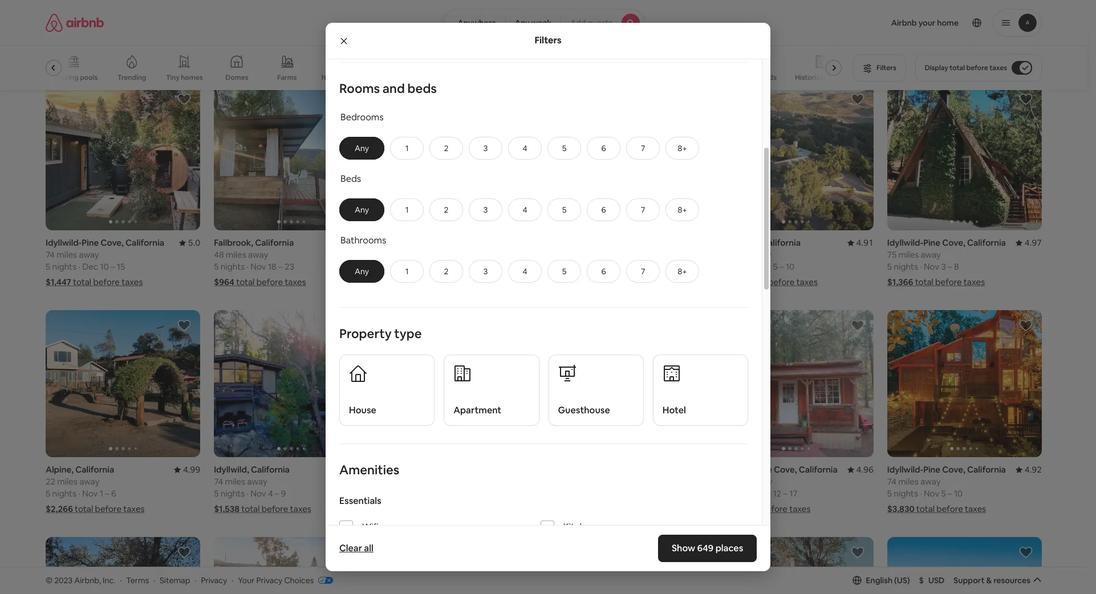 Task type: vqa. For each thing, say whether or not it's contained in the screenshot.


Task type: describe. For each thing, give the bounding box(es) containing it.
©
[[46, 575, 53, 585]]

51
[[719, 249, 727, 260]]

miles inside the alpine, california 22 miles away 5 nights · nov 1 – 6 $2,266 total before taxes
[[57, 476, 77, 487]]

14 inside the 5 nights · nov 14 – 19 $1,489 total before taxes
[[268, 35, 276, 46]]

taxes inside idyllwild-pine cove, california 74 miles away nov 12 – 17 total before taxes
[[789, 504, 811, 514]]

total inside fallbrook, california 48 miles away 5 nights · nov 18 – 23 $964 total before taxes
[[236, 277, 255, 288]]

usd
[[928, 575, 945, 586]]

away inside idyllwild-pine cove, california 75 miles away 5 nights · nov 3 – 8 $1,366 total before taxes
[[921, 249, 941, 260]]

homes for tiny homes
[[181, 73, 203, 82]]

4.96 out of 5 average rating image
[[847, 464, 874, 475]]

trending
[[118, 73, 146, 82]]

cove, for idyllwild-pine cove, california 76 miles away 5 nights · nov 9 – 14 $1,867 total before taxes
[[101, 11, 124, 22]]

parks
[[350, 73, 367, 82]]

add to wishlist: idyllwild-pine cove, california image for 5.0
[[177, 92, 191, 106]]

temecula, california 51 miles away nov 5 – 10 total before taxes
[[719, 237, 818, 288]]

$2,153
[[382, 50, 407, 61]]

apartment
[[453, 404, 501, 416]]

support & resources button
[[954, 575, 1042, 586]]

add to wishlist: fallbrook, california image
[[346, 92, 359, 106]]

2 inside temecula, california 54 miles away nov 27 – dec 2 $3,341 total before taxes
[[808, 35, 813, 46]]

terms
[[126, 575, 149, 585]]

any element for bedrooms
[[351, 143, 372, 153]]

taxes inside the idyllwild-pine cove, california 74 miles away 5 nights · nov 5 – 10 $3,830 total before taxes
[[965, 504, 986, 514]]

sitemap link
[[160, 575, 190, 585]]

none search field containing anywhere
[[443, 9, 644, 36]]

total inside idyllwild-pine cove, california 76 miles away 5 nights · nov 9 – 14 $1,867 total before taxes
[[73, 50, 92, 61]]

15
[[117, 261, 125, 272]]

$964 for descanso, california 36 miles away 5 nights · nov 5 – 10 $964 total before taxes
[[382, 277, 403, 288]]

taxes inside aguanga, california 56 miles away 5 nights $970 total before taxes
[[621, 50, 642, 61]]

$1,489
[[214, 50, 240, 61]]

5 nights
[[551, 261, 581, 272]]

2 for beds
[[444, 205, 448, 215]]

clear
[[339, 542, 362, 554]]

7 for bathrooms
[[641, 266, 645, 276]]

before inside idyllwild-pine cove, california 74 miles away 5 nights · dec 10 – 15 $1,447 total before taxes
[[93, 277, 120, 288]]

5 inside idyllwild-pine cove, california 74 miles away 5 nights · dec 10 – 15 $1,447 total before taxes
[[46, 261, 50, 272]]

california inside idyllwild, california 74 miles away 5 nights · nov 4 – 9 $1,538 total before taxes
[[251, 464, 290, 475]]

taxes inside idyllwild-pine cove, california 74 miles away 5 nights · dec 10 – 15 $1,447 total before taxes
[[122, 277, 143, 288]]

8+ for beds
[[678, 205, 687, 215]]

idyllwild-pine cove, california 74 miles away 5 nights · nov 5 – 10 $3,830 total before taxes
[[887, 464, 1006, 514]]

kitchen
[[563, 521, 595, 533]]

4 for bedrooms
[[523, 143, 527, 153]]

your
[[238, 575, 255, 585]]

away inside idyllwild, california 74 miles away 5 nights · nov 4 – 9 $1,538 total before taxes
[[247, 476, 267, 487]]

$1,867
[[46, 50, 71, 61]]

english (us)
[[866, 575, 910, 586]]

7 button for bedrooms
[[626, 137, 660, 160]]

support & resources
[[954, 575, 1030, 586]]

before inside fallbrook, california 48 miles away 5 nights · nov 18 – 23 $964 total before taxes
[[256, 277, 283, 288]]

$ usd
[[919, 575, 945, 586]]

5 inside fallbrook, california 48 miles away 5 nights · nov 18 – 23 $964 total before taxes
[[214, 261, 219, 272]]

· inside the alpine, california 22 miles away 5 nights · nov 1 – 6 $2,266 total before taxes
[[78, 488, 80, 499]]

10 inside descanso, california 36 miles away 5 nights · nov 5 – 10 $964 total before taxes
[[449, 261, 458, 272]]

national parks
[[321, 73, 367, 82]]

5 inside aguanga, california 56 miles away 5 nights $970 total before taxes
[[551, 35, 555, 46]]

map
[[540, 525, 556, 535]]

add guests
[[570, 18, 612, 28]]

12
[[773, 488, 781, 499]]

4.91
[[856, 237, 874, 248]]

$970
[[551, 50, 570, 61]]

5 button for bathrooms
[[547, 260, 581, 283]]

idyllwild- for idyllwild-pine cove, california 74 miles away 5 nights · dec 10 – 15 $1,447 total before taxes
[[46, 237, 82, 248]]

add to wishlist: julian, california image
[[177, 546, 191, 559]]

8+ element for beds
[[678, 205, 687, 215]]

2 privacy from the left
[[256, 575, 282, 585]]

2 for bedrooms
[[444, 143, 448, 153]]

add
[[570, 18, 586, 28]]

$3,830
[[887, 504, 914, 514]]

taxes inside fallbrook, california 48 miles away 5 nights · nov 18 – 23 $964 total before taxes
[[285, 277, 306, 288]]

pine for idyllwild-pine cove, california 74 miles away 5 nights · nov 5 – 10 $3,830 total before taxes
[[923, 464, 940, 475]]

national
[[321, 73, 348, 82]]

4.92 for aguanga, california 56 miles away 5 nights $970 total before taxes
[[688, 11, 705, 22]]

add to wishlist: idyllwild-pine cove, california image for 4.97
[[1019, 92, 1033, 106]]

27
[[773, 35, 782, 46]]

nights inside idyllwild-pine cove, california 76 miles away 5 nights · nov 9 – 14 $1,867 total before taxes
[[52, 35, 76, 46]]

clear all button
[[334, 537, 379, 560]]

away inside fallbrook, california 48 miles away 5 nights · nov 18 – 23 $964 total before taxes
[[248, 249, 268, 260]]

8+ element for bedrooms
[[678, 143, 687, 153]]

property type
[[339, 326, 422, 341]]

miles inside descanso, california 36 miles away 5 nights · nov 5 – 10 $964 total before taxes
[[394, 249, 414, 260]]

· inside descanso, california 36 miles away 5 nights · nov 5 – 10 $964 total before taxes
[[415, 261, 417, 272]]

6 button for bathrooms
[[587, 260, 620, 283]]

california inside fallbrook, california 48 miles away 5 nights · nov 18 – 23 $964 total before taxes
[[255, 237, 294, 248]]

california inside the alpine, california 22 miles away 5 nights · nov 1 – 6 $2,266 total before taxes
[[75, 464, 114, 475]]

8+ button for bedrooms
[[665, 137, 699, 160]]

miles inside the idyllwild-pine cove, california 76 miles away 5 nights
[[394, 476, 414, 487]]

nights inside the 5 nights · nov 14 – 19 $1,489 total before taxes
[[221, 35, 245, 46]]

4.98 out of 5 average rating image
[[342, 464, 369, 475]]

14 inside idyllwild-pine cove, california 76 miles away 5 nights · nov 9 – 14 $1,867 total before taxes
[[113, 35, 121, 46]]

historical homes
[[795, 73, 849, 82]]

4 button for beds
[[508, 198, 542, 221]]

total inside temecula, california 51 miles away nov 5 – 10 total before taxes
[[748, 277, 766, 288]]

8+ element for bathrooms
[[678, 266, 687, 276]]

guesthouse button
[[548, 355, 644, 426]]

ramona, for 33
[[382, 11, 417, 22]]

7 button for beds
[[626, 198, 660, 221]]

4.94
[[351, 11, 369, 22]]

3 for beds
[[483, 205, 488, 215]]

nights inside the idyllwild-pine cove, california 76 miles away 5 nights
[[389, 488, 413, 499]]

total before taxes button for –
[[719, 277, 818, 288]]

22
[[46, 476, 55, 487]]

show for show 649 places
[[672, 542, 695, 554]]

nights inside fallbrook, california 48 miles away 5 nights · nov 18 – 23 $964 total before taxes
[[221, 261, 245, 272]]

miles inside temecula, california 54 miles away nov 27 – dec 2 $3,341 total before taxes
[[731, 23, 751, 34]]

6 for beds
[[601, 205, 606, 215]]

california inside idyllwild-pine cove, california 76 miles away 5 nights · nov 9 – 14 $1,867 total before taxes
[[125, 11, 164, 22]]

historical
[[795, 73, 825, 82]]

nov inside ramona, california 24 miles away 5 nights · nov 25 – 30 $1,088 total before taxes
[[924, 35, 939, 46]]

4.91 out of 5 average rating image
[[847, 237, 874, 248]]

away inside idyllwild-pine cove, california 74 miles away nov 12 – 17 total before taxes
[[752, 476, 772, 487]]

pools
[[80, 73, 98, 82]]

idyllwild-pine cove, california 75 miles away 5 nights · nov 3 – 8 $1,366 total before taxes
[[887, 237, 1006, 288]]

2 button for bathrooms
[[429, 260, 463, 283]]

5 inside idyllwild-pine cove, california 75 miles away 5 nights · nov 3 – 8 $1,366 total before taxes
[[887, 261, 892, 272]]

miles inside ramona, california 24 miles away 5 nights · nov 25 – 30 $1,088 total before taxes
[[899, 23, 919, 34]]

5 button for beds
[[547, 198, 581, 221]]

any week
[[515, 18, 552, 28]]

any button for beds
[[339, 198, 384, 221]]

profile element
[[658, 0, 1042, 46]]

idyllwild,
[[214, 464, 249, 475]]

74 for idyllwild-pine cove, california 74 miles away nov 12 – 17 total before taxes
[[719, 476, 728, 487]]

add to wishlist: temecula, california image
[[851, 92, 864, 106]]

california inside ramona, california 24 miles away 5 nights · nov 25 – 30 $1,088 total before taxes
[[924, 11, 963, 22]]

76 for idyllwild-pine cove, california 76 miles away 5 nights
[[382, 476, 392, 487]]

taxes inside the 5 nights · nov 14 – 19 $1,489 total before taxes
[[290, 50, 312, 61]]

4.96
[[856, 464, 874, 475]]

your privacy choices
[[238, 575, 314, 585]]

5 button for bedrooms
[[547, 137, 581, 160]]

show map
[[517, 525, 556, 535]]

6 button for bedrooms
[[587, 137, 620, 160]]

homes for historical homes
[[827, 73, 849, 82]]

idyllwild-pine cove, california 76 miles away 5 nights
[[382, 464, 501, 499]]

taxes inside button
[[989, 63, 1007, 72]]

nov inside the idyllwild-pine cove, california 74 miles away 5 nights · nov 5 – 10 $3,830 total before taxes
[[924, 488, 939, 499]]

total inside the idyllwild-pine cove, california 74 miles away 5 nights · nov 5 – 10 $3,830 total before taxes
[[916, 504, 935, 514]]

3 for bedrooms
[[483, 143, 488, 153]]

9 for –
[[281, 488, 286, 499]]

2 button for bedrooms
[[429, 137, 463, 160]]

nights inside idyllwild-pine cove, california 74 miles away 5 nights · dec 10 – 15 $1,447 total before taxes
[[52, 261, 76, 272]]

rooms and beds
[[339, 80, 437, 96]]

76 for idyllwild-pine cove, california 76 miles away 5 nights · nov 9 – 14 $1,867 total before taxes
[[46, 23, 55, 34]]

inc.
[[103, 575, 115, 585]]

4 button for bathrooms
[[508, 260, 542, 283]]

cove, for idyllwild-pine cove, california 74 miles away 5 nights · dec 10 – 15 $1,447 total before taxes
[[101, 237, 124, 248]]

33 inside the ramona, california 33 miles away
[[382, 23, 392, 34]]

miles inside idyllwild-pine cove, california 74 miles away nov 12 – 17 total before taxes
[[730, 476, 750, 487]]

miles inside fallbrook, california 48 miles away 5 nights · nov 18 – 23 $964 total before taxes
[[226, 249, 246, 260]]

any for bedrooms
[[355, 143, 369, 153]]

california inside aguanga, california 56 miles away 5 nights $970 total before taxes
[[591, 11, 630, 22]]

2023
[[54, 575, 73, 585]]

english (us) button
[[852, 575, 910, 586]]

hotel button
[[653, 355, 748, 426]]

california inside idyllwild-pine cove, california 74 miles away nov 12 – 17 total before taxes
[[799, 464, 838, 475]]

nov inside idyllwild-pine cove, california 75 miles away 5 nights · nov 3 – 8 $1,366 total before taxes
[[924, 261, 939, 272]]

display total before taxes button
[[915, 54, 1042, 82]]

19
[[284, 35, 293, 46]]

4.92 out of 5 average rating image for ramona, california 24 miles away 5 nights · nov 25 – 30 $1,088 total before taxes
[[1015, 11, 1042, 22]]

beds
[[340, 173, 361, 185]]

18
[[268, 261, 276, 272]]

total before taxes button for nov
[[719, 504, 811, 514]]

4.99 for alpine, california 22 miles away 5 nights · nov 1 – 6 $2,266 total before taxes
[[183, 464, 200, 475]]

· inside the idyllwild-pine cove, california 74 miles away 5 nights · nov 5 – 10 $3,830 total before taxes
[[920, 488, 922, 499]]

nights inside the idyllwild-pine cove, california 74 miles away 5 nights · nov 5 – 10 $3,830 total before taxes
[[894, 488, 918, 499]]

4.94 out of 5 average rating image
[[342, 11, 369, 22]]

75
[[887, 249, 897, 260]]

(us)
[[894, 575, 910, 586]]

california inside the ramona, california 33 miles away
[[419, 11, 458, 22]]

1 add to wishlist: julian, california image from the left
[[682, 546, 696, 559]]

fallbrook,
[[214, 237, 253, 248]]

miles inside temecula, california 51 miles away nov 5 – 10 total before taxes
[[729, 249, 749, 260]]

6 for bedrooms
[[601, 143, 606, 153]]

show 649 places
[[672, 542, 743, 554]]

idyllwild-pine cove, california 76 miles away 5 nights · nov 9 – 14 $1,867 total before taxes
[[46, 11, 164, 61]]

· inside ramona, california 24 miles away 5 nights · nov 25 – 30 $1,088 total before taxes
[[920, 35, 922, 46]]

miles inside idyllwild-pine cove, california 75 miles away 5 nights · nov 3 – 8 $1,366 total before taxes
[[898, 249, 919, 260]]

$1,088
[[887, 50, 913, 61]]

5 inside idyllwild-pine cove, california 76 miles away 5 nights · nov 9 – 14 $1,867 total before taxes
[[46, 35, 50, 46]]

before inside button
[[966, 63, 988, 72]]

$2,266
[[46, 504, 73, 514]]

23
[[285, 261, 294, 272]]

before inside ramona, california 24 miles away 5 nights · nov 25 – 30 $1,088 total before taxes
[[935, 50, 962, 61]]

fallbrook, california 48 miles away 5 nights · nov 18 – 23 $964 total before taxes
[[214, 237, 306, 288]]

24
[[887, 23, 897, 34]]

any button for bedrooms
[[339, 137, 384, 160]]

· inside the 5 nights · nov 14 – 19 $1,489 total before taxes
[[247, 35, 249, 46]]

8+ button for beds
[[665, 198, 699, 221]]

4 for bathrooms
[[523, 266, 527, 276]]

4.97
[[1025, 237, 1042, 248]]

idyllwild- for idyllwild-pine cove, california 74 miles away 5 nights · nov 5 – 10 $3,830 total before taxes
[[887, 464, 923, 475]]

cove, for idyllwild-pine cove, california 74 miles away nov 12 – 17 total before taxes
[[774, 464, 797, 475]]

nov inside the 5 nights · nov 14 – 19 $1,489 total before taxes
[[251, 35, 266, 46]]

total inside idyllwild-pine cove, california 74 miles away 5 nights · dec 10 – 15 $1,447 total before taxes
[[73, 277, 91, 288]]

· inside idyllwild, california 74 miles away 5 nights · nov 4 – 9 $1,538 total before taxes
[[247, 488, 249, 499]]

before inside aguanga, california 56 miles away 5 nights $970 total before taxes
[[592, 50, 619, 61]]

taxes inside idyllwild-pine cove, california 76 miles away 5 nights · nov 9 – 14 $1,867 total before taxes
[[122, 50, 143, 61]]

total inside button
[[950, 63, 965, 72]]

5 inside idyllwild, california 74 miles away 5 nights · nov 4 – 9 $1,538 total before taxes
[[214, 488, 219, 499]]

away inside the idyllwild-pine cove, california 74 miles away 5 nights · nov 5 – 10 $3,830 total before taxes
[[920, 476, 941, 487]]

bedrooms
[[340, 111, 384, 123]]

33 miles away
[[551, 249, 604, 260]]

descanso,
[[382, 237, 424, 248]]

add to wishlist: bonsall, california image
[[1019, 546, 1033, 559]]

· inside fallbrook, california 48 miles away 5 nights · nov 18 – 23 $964 total before taxes
[[247, 261, 249, 272]]

– inside ramona, california 24 miles away 5 nights · nov 25 – 30 $1,088 total before taxes
[[953, 35, 957, 46]]

total inside idyllwild-pine cove, california 75 miles away 5 nights · nov 3 – 8 $1,366 total before taxes
[[915, 277, 933, 288]]

before inside temecula, california 51 miles away nov 5 – 10 total before taxes
[[768, 277, 795, 288]]

away inside aguanga, california 56 miles away 5 nights $970 total before taxes
[[584, 23, 605, 34]]

4.98
[[351, 464, 369, 475]]

pine for idyllwild-pine cove, california 75 miles away 5 nights · nov 3 – 8 $1,366 total before taxes
[[923, 237, 940, 248]]

away inside idyllwild-pine cove, california 74 miles away 5 nights · dec 10 – 15 $1,447 total before taxes
[[79, 249, 99, 260]]

before inside the idyllwild-pine cove, california 74 miles away 5 nights · nov 5 – 10 $3,830 total before taxes
[[936, 504, 963, 514]]

any inside button
[[515, 18, 530, 28]]

any week button
[[505, 9, 561, 36]]

terms link
[[126, 575, 149, 585]]

temecula, for 51
[[719, 237, 760, 248]]

choices
[[284, 575, 314, 585]]

anywhere
[[458, 18, 496, 28]]

filters
[[535, 34, 561, 46]]

taxes inside the alpine, california 22 miles away 5 nights · nov 1 – 6 $2,266 total before taxes
[[123, 504, 145, 514]]

74 for idyllwild-pine cove, california 74 miles away 5 nights · dec 10 – 15 $1,447 total before taxes
[[46, 249, 55, 260]]

temecula, california 54 miles away nov 27 – dec 2 $3,341 total before taxes
[[719, 11, 816, 61]]



Task type: locate. For each thing, give the bounding box(es) containing it.
farms
[[277, 73, 297, 82]]

4 for beds
[[523, 205, 527, 215]]

2 8+ element from the top
[[678, 205, 687, 215]]

1 vertical spatial 5.0
[[188, 237, 200, 248]]

4.99 left idyllwild,
[[183, 464, 200, 475]]

1 horizontal spatial 33
[[551, 249, 560, 260]]

2 add to wishlist: julian, california image from the left
[[851, 546, 864, 559]]

2 ramona, from the left
[[887, 11, 922, 22]]

homes right the historical
[[827, 73, 849, 82]]

nov inside idyllwild-pine cove, california 74 miles away nov 12 – 17 total before taxes
[[755, 488, 771, 499]]

1 14 from the left
[[113, 35, 121, 46]]

nights inside idyllwild-pine cove, california 75 miles away 5 nights · nov 3 – 8 $1,366 total before taxes
[[894, 261, 918, 272]]

total inside the 5 nights · nov 14 – 19 $1,489 total before taxes
[[242, 50, 260, 61]]

4.99 for fallbrook, california 48 miles away 5 nights · nov 18 – 23 $964 total before taxes
[[351, 237, 369, 248]]

4.99 out of 5 average rating image for alpine, california 22 miles away 5 nights · nov 1 – 6 $2,266 total before taxes
[[174, 464, 200, 475]]

1 button for beds
[[390, 198, 424, 221]]

– inside the alpine, california 22 miles away 5 nights · nov 1 – 6 $2,266 total before taxes
[[105, 488, 109, 499]]

1 6 button from the top
[[587, 137, 620, 160]]

1 horizontal spatial add to wishlist: idyllwild-pine cove, california image
[[1019, 92, 1033, 106]]

2 $964 from the left
[[382, 277, 403, 288]]

1 inside the alpine, california 22 miles away 5 nights · nov 1 – 6 $2,266 total before taxes
[[100, 488, 103, 499]]

30 up the display total before taxes
[[959, 35, 969, 46]]

pine inside the idyllwild-pine cove, california 76 miles away 5 nights
[[418, 464, 435, 475]]

add to wishlist: idyllwild-pine cove, california image
[[177, 92, 191, 106], [1019, 92, 1033, 106]]

add to wishlist: idyllwild-pine cove, california image down display total before taxes button
[[1019, 92, 1033, 106]]

nights up the $970
[[557, 35, 581, 46]]

week
[[531, 18, 552, 28]]

any element up bathrooms
[[351, 205, 372, 215]]

4.99 out of 5 average rating image
[[342, 237, 369, 248], [174, 464, 200, 475]]

2 vertical spatial 6 button
[[587, 260, 620, 283]]

1 7 button from the top
[[626, 137, 660, 160]]

idyllwild- for idyllwild-pine cove, california 75 miles away 5 nights · nov 3 – 8 $1,366 total before taxes
[[887, 237, 923, 248]]

any element
[[351, 143, 372, 153], [351, 205, 372, 215], [351, 266, 372, 276]]

0 vertical spatial 2 button
[[429, 137, 463, 160]]

any element down the bedrooms
[[351, 143, 372, 153]]

1 vertical spatial 8+ button
[[665, 198, 699, 221]]

away inside descanso, california 36 miles away 5 nights · nov 5 – 10 $964 total before taxes
[[416, 249, 436, 260]]

any up bathrooms
[[355, 205, 369, 215]]

0 vertical spatial 4.99 out of 5 average rating image
[[342, 237, 369, 248]]

2 vertical spatial 5 button
[[547, 260, 581, 283]]

0 vertical spatial 8+ button
[[665, 137, 699, 160]]

ramona, california 33 miles away
[[382, 11, 458, 34]]

cove, for idyllwild-pine cove, california 76 miles away 5 nights
[[437, 464, 460, 475]]

2 vertical spatial 7
[[641, 266, 645, 276]]

idyllwild- for idyllwild-pine cove, california 74 miles away nov 12 – 17 total before taxes
[[719, 464, 755, 475]]

$964 down 48
[[214, 277, 234, 288]]

1 horizontal spatial ramona,
[[887, 11, 922, 22]]

nights up $1,867
[[52, 35, 76, 46]]

0 horizontal spatial 33
[[382, 23, 392, 34]]

0 horizontal spatial 4.99 out of 5 average rating image
[[174, 464, 200, 475]]

any element down bathrooms
[[351, 266, 372, 276]]

1 button
[[390, 137, 424, 160], [390, 198, 424, 221], [390, 260, 424, 283]]

group
[[326, 0, 762, 63], [46, 46, 849, 90], [46, 84, 200, 231], [214, 84, 523, 231], [382, 84, 537, 231], [551, 84, 705, 231], [719, 84, 874, 231], [887, 84, 1042, 231], [46, 310, 200, 457], [214, 310, 369, 457], [382, 310, 537, 457], [551, 310, 705, 457], [719, 310, 874, 457], [887, 310, 1042, 457], [46, 537, 200, 594], [214, 537, 369, 594], [382, 537, 537, 594], [551, 537, 705, 594], [719, 537, 874, 594], [887, 537, 1042, 594]]

0 vertical spatial 30
[[959, 35, 969, 46]]

away inside the ramona, california 33 miles away
[[416, 23, 436, 34]]

2 vertical spatial any button
[[339, 260, 384, 283]]

2 4 button from the top
[[508, 198, 542, 221]]

1 any button from the top
[[339, 137, 384, 160]]

6 button for beds
[[587, 198, 620, 221]]

7 button for bathrooms
[[626, 260, 660, 283]]

privacy left 'your'
[[201, 575, 227, 585]]

california inside the idyllwild-pine cove, california 76 miles away 5 nights
[[462, 464, 501, 475]]

sitemap
[[160, 575, 190, 585]]

nights up $1,489
[[221, 35, 245, 46]]

idyllwild-
[[46, 11, 82, 22], [46, 237, 82, 248], [887, 237, 923, 248], [382, 464, 418, 475], [719, 464, 755, 475], [887, 464, 923, 475]]

–
[[106, 35, 111, 46], [278, 35, 283, 46], [784, 35, 788, 46], [953, 35, 957, 46], [111, 261, 115, 272], [616, 261, 620, 272], [278, 261, 283, 272], [443, 261, 447, 272], [779, 261, 784, 272], [948, 261, 952, 272], [105, 488, 109, 499], [275, 488, 279, 499], [783, 488, 787, 499], [948, 488, 952, 499]]

clear all
[[339, 542, 373, 554]]

1 1 button from the top
[[390, 137, 424, 160]]

2 7 button from the top
[[626, 198, 660, 221]]

1 vertical spatial 7
[[641, 205, 645, 215]]

74 for idyllwild-pine cove, california 74 miles away 5 nights · nov 5 – 10 $3,830 total before taxes
[[887, 476, 896, 487]]

4
[[523, 143, 527, 153], [523, 205, 527, 215], [523, 266, 527, 276], [268, 488, 273, 499]]

3 8+ button from the top
[[665, 260, 699, 283]]

9 for nov
[[100, 35, 105, 46]]

1 vertical spatial 3 button
[[469, 198, 502, 221]]

74 inside idyllwild-pine cove, california 74 miles away 5 nights · dec 10 – 15 $1,447 total before taxes
[[46, 249, 55, 260]]

1 3 button from the top
[[469, 137, 502, 160]]

4.92 for idyllwild-pine cove, california 74 miles away 5 nights · nov 5 – 10 $3,830 total before taxes
[[1025, 464, 1042, 475]]

pine for idyllwild-pine cove, california 74 miles away nov 12 – 17 total before taxes
[[755, 464, 772, 475]]

1 horizontal spatial 76
[[382, 476, 392, 487]]

0 horizontal spatial add to wishlist: idyllwild-pine cove, california image
[[177, 92, 191, 106]]

california inside descanso, california 36 miles away 5 nights · nov 5 – 10 $964 total before taxes
[[426, 237, 464, 248]]

miles inside idyllwild-pine cove, california 74 miles away 5 nights · dec 10 – 15 $1,447 total before taxes
[[57, 249, 77, 260]]

display
[[925, 63, 948, 72]]

5 inside the 5 nights · nov 14 – 19 $1,489 total before taxes
[[214, 35, 219, 46]]

away inside idyllwild-pine cove, california 76 miles away 5 nights · nov 9 – 14 $1,867 total before taxes
[[79, 23, 99, 34]]

1 temecula, from the top
[[719, 11, 760, 22]]

1 vertical spatial 4.99 out of 5 average rating image
[[174, 464, 200, 475]]

temecula, inside temecula, california 51 miles away nov 5 – 10 total before taxes
[[719, 237, 760, 248]]

1 vertical spatial total before taxes button
[[719, 504, 811, 514]]

total
[[73, 50, 92, 61], [572, 50, 591, 61], [242, 50, 260, 61], [409, 50, 427, 61], [746, 50, 765, 61], [915, 50, 934, 61], [950, 63, 965, 72], [73, 277, 91, 288], [572, 277, 591, 288], [236, 277, 255, 288], [405, 277, 423, 288], [748, 277, 766, 288], [915, 277, 933, 288], [75, 504, 93, 514], [241, 504, 260, 514], [741, 504, 759, 514], [916, 504, 935, 514]]

any button for bathrooms
[[339, 260, 384, 283]]

· inside idyllwild-pine cove, california 74 miles away 5 nights · dec 10 – 15 $1,447 total before taxes
[[78, 261, 80, 272]]

idyllwild, california 74 miles away 5 nights · nov 4 – 9 $1,538 total before taxes
[[214, 464, 311, 514]]

0 horizontal spatial ramona,
[[382, 11, 417, 22]]

3 8+ element from the top
[[678, 266, 687, 276]]

0 vertical spatial 8+ element
[[678, 143, 687, 153]]

1 horizontal spatial 14
[[268, 35, 276, 46]]

$1,447
[[46, 277, 71, 288]]

nights down 36
[[389, 261, 413, 272]]

total before taxes button down 51
[[719, 277, 818, 288]]

dec inside idyllwild-pine cove, california 74 miles away 5 nights · dec 10 – 15 $1,447 total before taxes
[[82, 261, 98, 272]]

show
[[517, 525, 538, 535], [672, 542, 695, 554]]

2 vertical spatial 4 button
[[508, 260, 542, 283]]

1 vertical spatial 33
[[551, 249, 560, 260]]

before inside idyllwild, california 74 miles away 5 nights · nov 4 – 9 $1,538 total before taxes
[[262, 504, 288, 514]]

add to wishlist: jamul, california image
[[346, 546, 359, 559]]

4 button for bedrooms
[[508, 137, 542, 160]]

essentials
[[339, 495, 381, 507]]

aguanga, california 56 miles away 5 nights $970 total before taxes
[[551, 11, 642, 61]]

nights up the $1,088
[[894, 35, 918, 46]]

1 privacy from the left
[[201, 575, 227, 585]]

33 up 5 nights
[[551, 249, 560, 260]]

1 vertical spatial 76
[[382, 476, 392, 487]]

add to wishlist: alpine, california image
[[177, 319, 191, 333]]

1 7 from the top
[[641, 143, 645, 153]]

cove, inside the idyllwild-pine cove, california 74 miles away 5 nights · nov 5 – 10 $3,830 total before taxes
[[942, 464, 965, 475]]

vineyards
[[745, 73, 777, 82]]

cove, inside idyllwild-pine cove, california 74 miles away 5 nights · dec 10 – 15 $1,447 total before taxes
[[101, 237, 124, 248]]

temecula, up "54"
[[719, 11, 760, 22]]

pine for idyllwild-pine cove, california 74 miles away 5 nights · dec 10 – 15 $1,447 total before taxes
[[82, 237, 99, 248]]

8+ element
[[678, 143, 687, 153], [678, 205, 687, 215], [678, 266, 687, 276]]

1 horizontal spatial 9
[[281, 488, 286, 499]]

away
[[79, 23, 99, 34], [584, 23, 605, 34], [416, 23, 436, 34], [753, 23, 773, 34], [921, 23, 941, 34], [79, 249, 99, 260], [584, 249, 604, 260], [248, 249, 268, 260], [416, 249, 436, 260], [751, 249, 771, 260], [921, 249, 941, 260], [79, 476, 100, 487], [247, 476, 267, 487], [416, 476, 436, 487], [752, 476, 772, 487], [920, 476, 941, 487]]

2 vertical spatial 1 button
[[390, 260, 424, 283]]

1 horizontal spatial 4.99 out of 5 average rating image
[[342, 237, 369, 248]]

1 horizontal spatial dec
[[790, 35, 806, 46]]

0 vertical spatial any button
[[339, 137, 384, 160]]

show map button
[[506, 516, 581, 544]]

privacy right 'your'
[[256, 575, 282, 585]]

filters dialog
[[326, 0, 770, 594]]

pine for idyllwild-pine cove, california 76 miles away 5 nights
[[418, 464, 435, 475]]

4.99 out of 5 average rating image left descanso,
[[342, 237, 369, 248]]

1 8+ from the top
[[678, 143, 687, 153]]

before
[[93, 50, 120, 61], [592, 50, 619, 61], [262, 50, 289, 61], [429, 50, 456, 61], [766, 50, 793, 61], [935, 50, 962, 61], [966, 63, 988, 72], [93, 277, 120, 288], [593, 277, 619, 288], [256, 277, 283, 288], [425, 277, 451, 288], [768, 277, 795, 288], [935, 277, 962, 288], [95, 504, 121, 514], [262, 504, 288, 514], [761, 504, 787, 514], [936, 504, 963, 514]]

4.92 out of 5 average rating image for aguanga, california 56 miles away 5 nights $970 total before taxes
[[679, 11, 705, 22]]

0 horizontal spatial privacy
[[201, 575, 227, 585]]

before inside temecula, california 54 miles away nov 27 – dec 2 $3,341 total before taxes
[[766, 50, 793, 61]]

$964 for fallbrook, california 48 miles away 5 nights · nov 18 – 23 $964 total before taxes
[[214, 277, 234, 288]]

3 7 from the top
[[641, 266, 645, 276]]

1 vertical spatial 9
[[281, 488, 286, 499]]

7 for bedrooms
[[641, 143, 645, 153]]

support
[[954, 575, 984, 586]]

nov inside descanso, california 36 miles away 5 nights · nov 5 – 10 $964 total before taxes
[[419, 261, 434, 272]]

2 add to wishlist: idyllwild-pine cove, california image from the left
[[1019, 92, 1033, 106]]

– inside idyllwild-pine cove, california 74 miles away 5 nights · dec 10 – 15 $1,447 total before taxes
[[111, 261, 115, 272]]

1 button for bedrooms
[[390, 137, 424, 160]]

aguanga,
[[551, 11, 589, 22]]

any button up bathrooms
[[339, 198, 384, 221]]

0 vertical spatial any element
[[351, 143, 372, 153]]

4.92 for ramona, california 24 miles away 5 nights · nov 25 – 30 $1,088 total before taxes
[[1025, 11, 1042, 22]]

5 inside temecula, california 51 miles away nov 5 – 10 total before taxes
[[773, 261, 778, 272]]

0 vertical spatial total before taxes button
[[719, 277, 818, 288]]

25 up $685 total before taxes
[[605, 261, 614, 272]]

before inside the alpine, california 22 miles away 5 nights · nov 1 – 6 $2,266 total before taxes
[[95, 504, 121, 514]]

– inside the idyllwild-pine cove, california 74 miles away 5 nights · nov 5 – 10 $3,830 total before taxes
[[948, 488, 952, 499]]

any button down bathrooms
[[339, 260, 384, 283]]

total inside idyllwild-pine cove, california 74 miles away nov 12 – 17 total before taxes
[[741, 504, 759, 514]]

33 up $2,153
[[382, 23, 392, 34]]

taxes inside descanso, california 36 miles away 5 nights · nov 5 – 10 $964 total before taxes
[[453, 277, 474, 288]]

25 inside ramona, california 24 miles away 5 nights · nov 25 – 30 $1,088 total before taxes
[[941, 35, 951, 46]]

1 for beds
[[405, 205, 409, 215]]

total before taxes button down 12
[[719, 504, 811, 514]]

2 7 from the top
[[641, 205, 645, 215]]

cove, inside idyllwild-pine cove, california 75 miles away 5 nights · nov 3 – 8 $1,366 total before taxes
[[942, 237, 965, 248]]

1 ramona, from the left
[[382, 11, 417, 22]]

add to wishlist: julian, california image left 649
[[682, 546, 696, 559]]

0 horizontal spatial 76
[[46, 23, 55, 34]]

– inside idyllwild-pine cove, california 74 miles away nov 12 – 17 total before taxes
[[783, 488, 787, 499]]

2 5 button from the top
[[547, 198, 581, 221]]

miles inside aguanga, california 56 miles away 5 nights $970 total before taxes
[[562, 23, 583, 34]]

3 for bathrooms
[[483, 266, 488, 276]]

2 vertical spatial any element
[[351, 266, 372, 276]]

2 8+ button from the top
[[665, 198, 699, 221]]

any element for beds
[[351, 205, 372, 215]]

$964 down 36
[[382, 277, 403, 288]]

14 up trending
[[113, 35, 121, 46]]

3 3 button from the top
[[469, 260, 502, 283]]

4.97 out of 5 average rating image
[[1015, 237, 1042, 248]]

3 button for bathrooms
[[469, 260, 502, 283]]

2 3 button from the top
[[469, 198, 502, 221]]

$1,538
[[214, 504, 240, 514]]

pine for idyllwild-pine cove, california 76 miles away 5 nights · nov 9 – 14 $1,867 total before taxes
[[82, 11, 99, 22]]

1 horizontal spatial 5.0
[[525, 11, 537, 22]]

0 vertical spatial 6 button
[[587, 137, 620, 160]]

0 horizontal spatial 30
[[622, 261, 632, 272]]

before inside idyllwild-pine cove, california 74 miles away nov 12 – 17 total before taxes
[[761, 504, 787, 514]]

1 horizontal spatial privacy
[[256, 575, 282, 585]]

0 vertical spatial 25
[[941, 35, 951, 46]]

3 any element from the top
[[351, 266, 372, 276]]

0 vertical spatial 4.99
[[351, 237, 369, 248]]

76
[[46, 23, 55, 34], [382, 476, 392, 487]]

0 vertical spatial dec
[[790, 35, 806, 46]]

0 horizontal spatial 5.0
[[188, 237, 200, 248]]

idyllwild- inside the idyllwild-pine cove, california 76 miles away 5 nights
[[382, 464, 418, 475]]

2 vertical spatial 8+ element
[[678, 266, 687, 276]]

6 button
[[587, 137, 620, 160], [587, 198, 620, 221], [587, 260, 620, 283]]

30 inside ramona, california 24 miles away 5 nights · nov 25 – 30 $1,088 total before taxes
[[959, 35, 969, 46]]

74
[[46, 249, 55, 260], [214, 476, 223, 487], [719, 476, 728, 487], [887, 476, 896, 487]]

away inside ramona, california 24 miles away 5 nights · nov 25 – 30 $1,088 total before taxes
[[921, 23, 941, 34]]

before inside descanso, california 36 miles away 5 nights · nov 5 – 10 $964 total before taxes
[[425, 277, 451, 288]]

0 vertical spatial 76
[[46, 23, 55, 34]]

· inside idyllwild-pine cove, california 75 miles away 5 nights · nov 3 – 8 $1,366 total before taxes
[[920, 261, 922, 272]]

dec left 15
[[82, 261, 98, 272]]

privacy link
[[201, 575, 227, 585]]

tiny homes
[[166, 73, 203, 82]]

0 vertical spatial 1 button
[[390, 137, 424, 160]]

5 inside the alpine, california 22 miles away 5 nights · nov 1 – 6 $2,266 total before taxes
[[46, 488, 50, 499]]

36
[[382, 249, 392, 260]]

1 vertical spatial 7 button
[[626, 198, 660, 221]]

3 5 button from the top
[[547, 260, 581, 283]]

taxes
[[122, 50, 143, 61], [621, 50, 642, 61], [290, 50, 312, 61], [457, 50, 479, 61], [795, 50, 816, 61], [964, 50, 985, 61], [989, 63, 1007, 72], [122, 277, 143, 288], [621, 277, 642, 288], [285, 277, 306, 288], [453, 277, 474, 288], [796, 277, 818, 288], [964, 277, 985, 288], [123, 504, 145, 514], [290, 504, 311, 514], [789, 504, 811, 514], [965, 504, 986, 514]]

1 5 button from the top
[[547, 137, 581, 160]]

add to wishlist: idyllwild-pine cove, california image down tiny homes
[[177, 92, 191, 106]]

nights inside ramona, california 24 miles away 5 nights · nov 25 – 30 $1,088 total before taxes
[[894, 35, 918, 46]]

cove, inside the idyllwild-pine cove, california 76 miles away 5 nights
[[437, 464, 460, 475]]

idyllwild-pine cove, california 74 miles away nov 12 – 17 total before taxes
[[719, 464, 838, 514]]

·
[[78, 35, 80, 46], [247, 35, 249, 46], [920, 35, 922, 46], [78, 261, 80, 272], [247, 261, 249, 272], [415, 261, 417, 272], [920, 261, 922, 272], [78, 488, 80, 499], [247, 488, 249, 499], [920, 488, 922, 499], [120, 575, 122, 585], [153, 575, 155, 585], [195, 575, 196, 585], [232, 575, 233, 585]]

taxes inside temecula, california 54 miles away nov 27 – dec 2 $3,341 total before taxes
[[795, 50, 816, 61]]

2 vertical spatial 8+ button
[[665, 260, 699, 283]]

2 any element from the top
[[351, 205, 372, 215]]

total inside the alpine, california 22 miles away 5 nights · nov 1 – 6 $2,266 total before taxes
[[75, 504, 93, 514]]

&
[[986, 575, 992, 586]]

all
[[364, 542, 373, 554]]

show left 649
[[672, 542, 695, 554]]

hotel
[[662, 404, 686, 416]]

apartment button
[[444, 355, 539, 426]]

2 temecula, from the top
[[719, 237, 760, 248]]

2 total before taxes button from the top
[[719, 504, 811, 514]]

ramona, for 24
[[887, 11, 922, 22]]

8+ button for bathrooms
[[665, 260, 699, 283]]

2 for bathrooms
[[444, 266, 448, 276]]

2 button for beds
[[429, 198, 463, 221]]

alpine, california 22 miles away 5 nights · nov 1 – 6 $2,266 total before taxes
[[46, 464, 145, 514]]

76 inside the idyllwild-pine cove, california 76 miles away 5 nights
[[382, 476, 392, 487]]

add to wishlist: julian, california image
[[682, 546, 696, 559], [851, 546, 864, 559]]

nights down 48
[[221, 261, 245, 272]]

camping
[[387, 73, 416, 82]]

5 nights · nov 14 – 19 $1,489 total before taxes
[[214, 35, 312, 61]]

add to wishlist: idyllwild-pine cove, california image for 4.96
[[851, 319, 864, 333]]

2 2 button from the top
[[429, 198, 463, 221]]

3 button for bedrooms
[[469, 137, 502, 160]]

2 6 button from the top
[[587, 198, 620, 221]]

anywhere button
[[443, 9, 506, 36]]

4.99 left descanso,
[[351, 237, 369, 248]]

any down the bedrooms
[[355, 143, 369, 153]]

amazing pools
[[50, 73, 98, 82]]

taxes inside idyllwild, california 74 miles away 5 nights · nov 4 – 9 $1,538 total before taxes
[[290, 504, 311, 514]]

1 horizontal spatial 4.99
[[351, 237, 369, 248]]

1 button for bathrooms
[[390, 260, 424, 283]]

0 horizontal spatial 14
[[113, 35, 121, 46]]

nights down amenities
[[389, 488, 413, 499]]

any down bathrooms
[[355, 266, 369, 276]]

3 8+ from the top
[[678, 266, 687, 276]]

add to wishlist: idyllwild-pine cove, california image for 4.92
[[1019, 319, 1033, 333]]

terms · sitemap · privacy ·
[[126, 575, 233, 585]]

3
[[483, 143, 488, 153], [483, 205, 488, 215], [941, 261, 946, 272], [483, 266, 488, 276]]

0 horizontal spatial 9
[[100, 35, 105, 46]]

– inside descanso, california 36 miles away 5 nights · nov 5 – 10 $964 total before taxes
[[443, 261, 447, 272]]

8+ for bathrooms
[[678, 266, 687, 276]]

0 horizontal spatial show
[[517, 525, 538, 535]]

amazing
[[50, 73, 78, 82]]

0 horizontal spatial 25
[[605, 261, 614, 272]]

1 vertical spatial 5 button
[[547, 198, 581, 221]]

california
[[125, 11, 164, 22], [591, 11, 630, 22], [419, 11, 458, 22], [762, 11, 801, 22], [924, 11, 963, 22], [125, 237, 164, 248], [255, 237, 294, 248], [426, 237, 464, 248], [762, 237, 801, 248], [967, 237, 1006, 248], [75, 464, 114, 475], [251, 464, 290, 475], [462, 464, 501, 475], [799, 464, 838, 475], [967, 464, 1006, 475]]

1 vertical spatial 2 button
[[429, 198, 463, 221]]

dec inside temecula, california 54 miles away nov 27 – dec 2 $3,341 total before taxes
[[790, 35, 806, 46]]

0 vertical spatial 5 button
[[547, 137, 581, 160]]

2 vertical spatial 3 button
[[469, 260, 502, 283]]

idyllwild- for idyllwild-pine cove, california 76 miles away 5 nights
[[382, 464, 418, 475]]

0 horizontal spatial add to wishlist: julian, california image
[[682, 546, 696, 559]]

taxes inside idyllwild-pine cove, california 75 miles away 5 nights · nov 3 – 8 $1,366 total before taxes
[[964, 277, 985, 288]]

0 vertical spatial 5.0
[[525, 11, 537, 22]]

cove, for idyllwild-pine cove, california 74 miles away 5 nights · nov 5 – 10 $3,830 total before taxes
[[942, 464, 965, 475]]

1 horizontal spatial 25
[[941, 35, 951, 46]]

2 vertical spatial 8+
[[678, 266, 687, 276]]

8
[[954, 261, 959, 272]]

6 for bathrooms
[[601, 266, 606, 276]]

english
[[866, 575, 892, 586]]

3 any button from the top
[[339, 260, 384, 283]]

california inside idyllwild-pine cove, california 75 miles away 5 nights · nov 3 – 8 $1,366 total before taxes
[[967, 237, 1006, 248]]

1 for bathrooms
[[405, 266, 409, 276]]

any for beds
[[355, 205, 369, 215]]

4.99 out of 5 average rating image left idyllwild,
[[174, 464, 200, 475]]

2 14 from the left
[[268, 35, 276, 46]]

cove, for idyllwild-pine cove, california 75 miles away 5 nights · nov 3 – 8 $1,366 total before taxes
[[942, 237, 965, 248]]

0 vertical spatial 7
[[641, 143, 645, 153]]

5.0 for ramona, california 33 miles away
[[525, 11, 537, 22]]

away inside temecula, california 54 miles away nov 27 – dec 2 $3,341 total before taxes
[[753, 23, 773, 34]]

total before taxes button
[[719, 277, 818, 288], [719, 504, 811, 514]]

miles inside idyllwild, california 74 miles away 5 nights · nov 4 – 9 $1,538 total before taxes
[[225, 476, 245, 487]]

0 vertical spatial 7 button
[[626, 137, 660, 160]]

0 horizontal spatial 4.99
[[183, 464, 200, 475]]

7 for beds
[[641, 205, 645, 215]]

idyllwild- inside the idyllwild-pine cove, california 74 miles away 5 nights · nov 5 – 10 $3,830 total before taxes
[[887, 464, 923, 475]]

1 for bedrooms
[[405, 143, 409, 153]]

nov inside temecula, california 51 miles away nov 5 – 10 total before taxes
[[755, 261, 771, 272]]

0 vertical spatial 33
[[382, 23, 392, 34]]

miles
[[57, 23, 77, 34], [562, 23, 583, 34], [394, 23, 414, 34], [731, 23, 751, 34], [899, 23, 919, 34], [57, 249, 77, 260], [562, 249, 582, 260], [226, 249, 246, 260], [394, 249, 414, 260], [729, 249, 749, 260], [898, 249, 919, 260], [57, 476, 77, 487], [225, 476, 245, 487], [394, 476, 414, 487], [730, 476, 750, 487], [898, 476, 919, 487]]

1 4 button from the top
[[508, 137, 542, 160]]

1 horizontal spatial add to wishlist: julian, california image
[[851, 546, 864, 559]]

1 vertical spatial show
[[672, 542, 695, 554]]

1 vertical spatial 6 button
[[587, 198, 620, 221]]

4.92 out of 5 average rating image for idyllwild-pine cove, california 74 miles away 5 nights · nov 5 – 10 $3,830 total before taxes
[[1015, 464, 1042, 475]]

group containing national parks
[[46, 46, 849, 90]]

3 2 button from the top
[[429, 260, 463, 283]]

2 any button from the top
[[339, 198, 384, 221]]

nights up the $1,447
[[52, 261, 76, 272]]

nights up $1,366
[[894, 261, 918, 272]]

display total before taxes
[[925, 63, 1007, 72]]

0 vertical spatial temecula,
[[719, 11, 760, 22]]

nights up $1,538
[[221, 488, 245, 499]]

add to wishlist: idyllwild-pine cove, california image
[[851, 319, 864, 333], [1019, 319, 1033, 333]]

30 up $685 total before taxes
[[622, 261, 632, 272]]

any left week at the top
[[515, 18, 530, 28]]

group inside filters "dialog"
[[326, 0, 762, 63]]

any for bathrooms
[[355, 266, 369, 276]]

1 8+ button from the top
[[665, 137, 699, 160]]

idyllwild- inside idyllwild-pine cove, california 76 miles away 5 nights · nov 9 – 14 $1,867 total before taxes
[[46, 11, 82, 22]]

house
[[349, 404, 376, 416]]

ramona, up '24' at right top
[[887, 11, 922, 22]]

1 horizontal spatial show
[[672, 542, 695, 554]]

show for show map
[[517, 525, 538, 535]]

1 vertical spatial 8+ element
[[678, 205, 687, 215]]

1 add to wishlist: idyllwild-pine cove, california image from the left
[[851, 319, 864, 333]]

8+ for bedrooms
[[678, 143, 687, 153]]

2 8+ from the top
[[678, 205, 687, 215]]

1 vertical spatial temecula,
[[719, 237, 760, 248]]

show 649 places link
[[658, 535, 757, 562]]

8+
[[678, 143, 687, 153], [678, 205, 687, 215], [678, 266, 687, 276]]

away inside the alpine, california 22 miles away 5 nights · nov 1 – 6 $2,266 total before taxes
[[79, 476, 100, 487]]

0 horizontal spatial add to wishlist: idyllwild-pine cove, california image
[[851, 319, 864, 333]]

1 horizontal spatial add to wishlist: idyllwild-pine cove, california image
[[1019, 319, 1033, 333]]

before inside idyllwild-pine cove, california 75 miles away 5 nights · nov 3 – 8 $1,366 total before taxes
[[935, 277, 962, 288]]

4.99 out of 5 average rating image for fallbrook, california 48 miles away 5 nights · nov 18 – 23 $964 total before taxes
[[342, 237, 369, 248]]

5.0 out of 5 average rating image
[[179, 237, 200, 248]]

1 $964 from the left
[[214, 277, 234, 288]]

3 6 button from the top
[[587, 260, 620, 283]]

1 vertical spatial 30
[[622, 261, 632, 272]]

total inside temecula, california 54 miles away nov 27 – dec 2 $3,341 total before taxes
[[746, 50, 765, 61]]

14 left 19
[[268, 35, 276, 46]]

0 vertical spatial 9
[[100, 35, 105, 46]]

nights inside descanso, california 36 miles away 5 nights · nov 5 – 10 $964 total before taxes
[[389, 261, 413, 272]]

2 add to wishlist: idyllwild-pine cove, california image from the left
[[1019, 319, 1033, 333]]

and
[[383, 80, 405, 96]]

1 horizontal spatial homes
[[827, 73, 849, 82]]

1 total before taxes button from the top
[[719, 277, 818, 288]]

0 vertical spatial show
[[517, 525, 538, 535]]

1 add to wishlist: idyllwild-pine cove, california image from the left
[[177, 92, 191, 106]]

1 vertical spatial 8+
[[678, 205, 687, 215]]

nov inside idyllwild-pine cove, california 76 miles away 5 nights · nov 9 – 14 $1,867 total before taxes
[[82, 35, 98, 46]]

1 vertical spatial 1 button
[[390, 198, 424, 221]]

0 vertical spatial 3 button
[[469, 137, 502, 160]]

0 horizontal spatial homes
[[181, 73, 203, 82]]

4.92 out of 5 average rating image
[[679, 11, 705, 22], [1015, 11, 1042, 22], [1015, 464, 1042, 475]]

1 vertical spatial dec
[[82, 261, 98, 272]]

2 vertical spatial 7 button
[[626, 260, 660, 283]]

homes
[[827, 73, 849, 82], [181, 73, 203, 82]]

nov inside temecula, california 54 miles away nov 27 – dec 2 $3,341 total before taxes
[[755, 35, 771, 46]]

1 vertical spatial 25
[[605, 261, 614, 272]]

nights up $3,830
[[894, 488, 918, 499]]

0 horizontal spatial dec
[[82, 261, 98, 272]]

dec right 27
[[790, 35, 806, 46]]

54
[[719, 23, 729, 34]]

miles inside idyllwild-pine cove, california 76 miles away 5 nights · nov 9 – 14 $1,867 total before taxes
[[57, 23, 77, 34]]

5.0 out of 5 average rating image
[[516, 11, 537, 22]]

3 4 button from the top
[[508, 260, 542, 283]]

add to wishlist: idyllwild, california image
[[346, 319, 359, 333]]

ramona, california 24 miles away 5 nights · nov 25 – 30 $1,088 total before taxes
[[887, 11, 985, 61]]

1 vertical spatial any button
[[339, 198, 384, 221]]

© 2023 airbnb, inc. ·
[[46, 575, 122, 585]]

25 up display
[[941, 35, 951, 46]]

30
[[959, 35, 969, 46], [622, 261, 632, 272]]

$685 total before taxes
[[551, 277, 642, 288]]

idyllwild- for idyllwild-pine cove, california 76 miles away 5 nights · nov 9 – 14 $1,867 total before taxes
[[46, 11, 82, 22]]

1 vertical spatial 4.99
[[183, 464, 200, 475]]

homes right the tiny
[[181, 73, 203, 82]]

descanso, california 36 miles away 5 nights · nov 5 – 10 $964 total before taxes
[[382, 237, 474, 288]]

guests
[[588, 18, 612, 28]]

2 vertical spatial 2 button
[[429, 260, 463, 283]]

temecula, up 51
[[719, 237, 760, 248]]

5 inside the idyllwild-pine cove, california 76 miles away 5 nights
[[382, 488, 387, 499]]

14
[[113, 35, 121, 46], [268, 35, 276, 46]]

10 inside temecula, california 51 miles away nov 5 – 10 total before taxes
[[786, 261, 794, 272]]

any element for bathrooms
[[351, 266, 372, 276]]

california inside temecula, california 51 miles away nov 5 – 10 total before taxes
[[762, 237, 801, 248]]

649
[[697, 542, 713, 554]]

1 2 button from the top
[[429, 137, 463, 160]]

2 1 button from the top
[[390, 198, 424, 221]]

1 horizontal spatial $964
[[382, 277, 403, 288]]

away inside the idyllwild-pine cove, california 76 miles away 5 nights
[[416, 476, 436, 487]]

temecula,
[[719, 11, 760, 22], [719, 237, 760, 248]]

9 inside idyllwild, california 74 miles away 5 nights · nov 4 – 9 $1,538 total before taxes
[[281, 488, 286, 499]]

1 horizontal spatial 30
[[959, 35, 969, 46]]

nights down 33 miles away
[[557, 261, 581, 272]]

ramona,
[[382, 11, 417, 22], [887, 11, 922, 22]]

1 vertical spatial any element
[[351, 205, 372, 215]]

None search field
[[443, 9, 644, 36]]

add guests button
[[561, 9, 644, 36]]

76 inside idyllwild-pine cove, california 76 miles away 5 nights · nov 9 – 14 $1,867 total before taxes
[[46, 23, 55, 34]]

3 1 button from the top
[[390, 260, 424, 283]]

ramona, up $2,153
[[382, 11, 417, 22]]

nights inside aguanga, california 56 miles away 5 nights $970 total before taxes
[[557, 35, 581, 46]]

any button down the bedrooms
[[339, 137, 384, 160]]

nights up $2,266
[[52, 488, 76, 499]]

1 8+ element from the top
[[678, 143, 687, 153]]

5.0 for idyllwild-pine cove, california 74 miles away 5 nights · dec 10 – 15 $1,447 total before taxes
[[188, 237, 200, 248]]

add to wishlist: julian, california image up english (us) button at the right of the page
[[851, 546, 864, 559]]

pine inside idyllwild-pine cove, california 75 miles away 5 nights · nov 3 – 8 $1,366 total before taxes
[[923, 237, 940, 248]]

1 any element from the top
[[351, 143, 372, 153]]

0 vertical spatial 8+
[[678, 143, 687, 153]]

0 vertical spatial 4 button
[[508, 137, 542, 160]]

show left map
[[517, 525, 538, 535]]

miles inside the idyllwild-pine cove, california 74 miles away 5 nights · nov 5 – 10 $3,830 total before taxes
[[898, 476, 919, 487]]

8+ button
[[665, 137, 699, 160], [665, 198, 699, 221], [665, 260, 699, 283]]

3 7 button from the top
[[626, 260, 660, 283]]

1 vertical spatial 4 button
[[508, 198, 542, 221]]

temecula, for 54
[[719, 11, 760, 22]]

any
[[515, 18, 530, 28], [355, 143, 369, 153], [355, 205, 369, 215], [355, 266, 369, 276]]

0 horizontal spatial $964
[[214, 277, 234, 288]]



